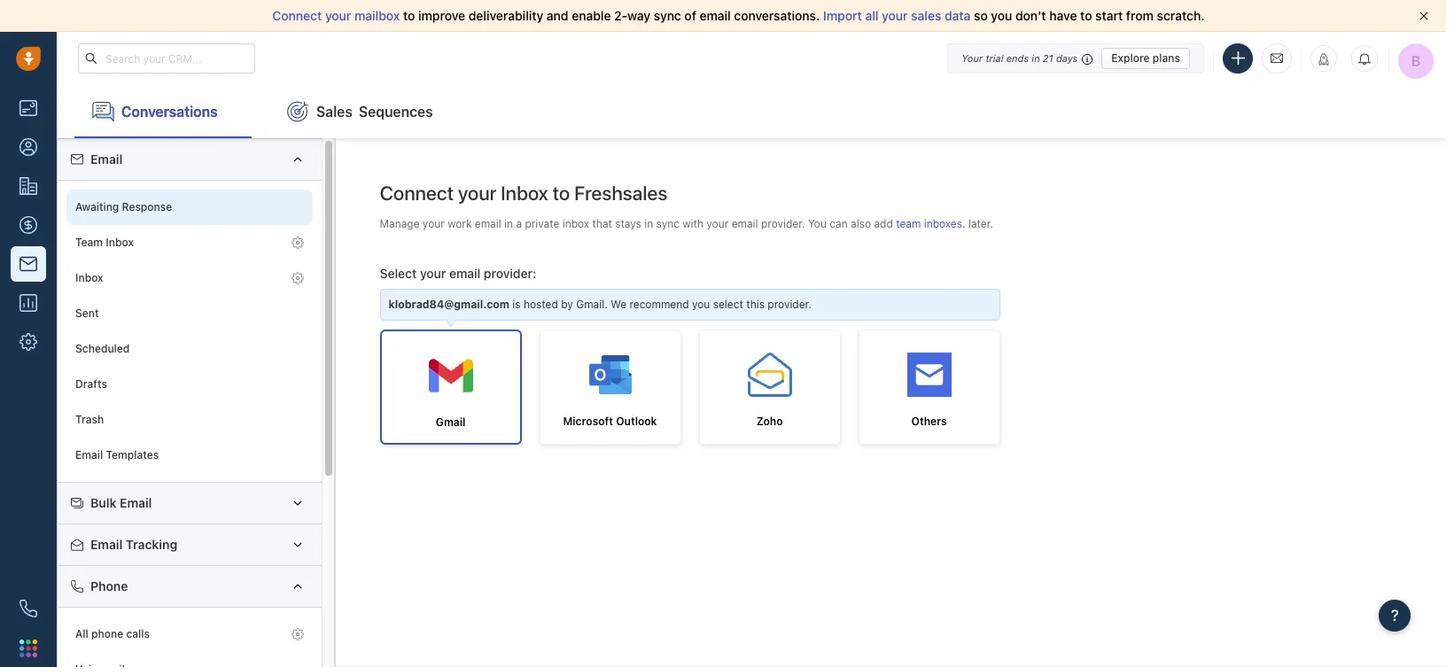 Task type: vqa. For each thing, say whether or not it's contained in the screenshot.
Close image
yes



Task type: describe. For each thing, give the bounding box(es) containing it.
hosted
[[524, 298, 558, 311]]

deliverability
[[469, 8, 543, 23]]

email for email tracking
[[90, 537, 123, 552]]

2 horizontal spatial to
[[1080, 8, 1092, 23]]

email for email templates
[[75, 449, 103, 462]]

team
[[75, 236, 103, 249]]

team
[[896, 217, 921, 230]]

templates
[[106, 449, 159, 462]]

freshsales
[[574, 182, 668, 205]]

others
[[912, 415, 947, 428]]

tracking
[[126, 537, 177, 552]]

inbox link
[[66, 261, 312, 296]]

gmail link
[[380, 330, 522, 445]]

close image
[[1420, 12, 1429, 20]]

work
[[448, 217, 472, 230]]

we
[[611, 298, 627, 311]]

way
[[627, 8, 651, 23]]

2 horizontal spatial inbox
[[501, 182, 548, 205]]

sales
[[911, 8, 942, 23]]

so
[[974, 8, 988, 23]]

klobrad84@gmail.com is hosted by gmail. we recommend you select this provider.
[[389, 298, 812, 311]]

inboxes.
[[924, 217, 966, 230]]

drafts link
[[66, 367, 312, 402]]

your for select your email provider:
[[420, 266, 446, 281]]

bulk email
[[90, 495, 152, 510]]

import
[[823, 8, 862, 23]]

sales sequences
[[316, 103, 433, 119]]

connect for connect your mailbox to improve deliverability and enable 2-way sync of email conversations. import all your sales data so you don't have to start from scratch.
[[272, 8, 322, 23]]

bulk
[[90, 495, 117, 510]]

email templates link
[[66, 438, 312, 473]]

1 horizontal spatial in
[[644, 217, 653, 230]]

recommend
[[630, 298, 689, 311]]

2 vertical spatial inbox
[[75, 272, 103, 285]]

0 vertical spatial you
[[991, 8, 1012, 23]]

manage your work email in a private inbox that stays in sync with your email provider. you can also add team inboxes. later.
[[380, 217, 994, 230]]

select your email provider:
[[380, 266, 536, 281]]

your for connect your inbox to freshsales
[[458, 182, 497, 205]]

connect your mailbox to improve deliverability and enable 2-way sync of email conversations. import all your sales data so you don't have to start from scratch.
[[272, 8, 1205, 23]]

2-
[[614, 8, 627, 23]]

scheduled link
[[66, 331, 312, 367]]

calls
[[126, 628, 150, 641]]

conversations
[[121, 103, 218, 119]]

2 horizontal spatial in
[[1032, 52, 1040, 63]]

microsoft outlook
[[563, 415, 657, 428]]

microsoft
[[563, 415, 613, 428]]

and
[[547, 8, 569, 23]]

sales
[[316, 103, 353, 119]]

zoho
[[757, 415, 783, 428]]

from
[[1126, 8, 1154, 23]]

later.
[[969, 217, 994, 230]]

this
[[746, 298, 765, 311]]

sent link
[[66, 296, 312, 331]]

add
[[874, 217, 893, 230]]

mailbox
[[355, 8, 400, 23]]

that
[[592, 217, 612, 230]]

with
[[683, 217, 704, 230]]

enable
[[572, 8, 611, 23]]

scheduled
[[75, 342, 130, 356]]

all
[[75, 628, 88, 641]]

start
[[1096, 8, 1123, 23]]

conversations.
[[734, 8, 820, 23]]

your for connect your mailbox to improve deliverability and enable 2-way sync of email conversations. import all your sales data so you don't have to start from scratch.
[[325, 8, 351, 23]]

phone
[[90, 579, 128, 594]]

scratch.
[[1157, 8, 1205, 23]]

data
[[945, 8, 971, 23]]

inbox
[[562, 217, 589, 230]]

have
[[1050, 8, 1077, 23]]

conversations link
[[74, 85, 252, 138]]

microsoft outlook link
[[539, 330, 681, 445]]

connect for connect your inbox to freshsales
[[380, 182, 454, 205]]

1 vertical spatial you
[[692, 298, 710, 311]]

days
[[1056, 52, 1078, 63]]

0 vertical spatial provider.
[[761, 217, 805, 230]]

sequences
[[359, 103, 433, 119]]

select
[[380, 266, 417, 281]]

response
[[122, 201, 172, 214]]

awaiting response
[[75, 201, 172, 214]]



Task type: locate. For each thing, give the bounding box(es) containing it.
your
[[962, 52, 983, 63]]

sent
[[75, 307, 99, 320]]

inbox down team
[[75, 272, 103, 285]]

1 vertical spatial connect
[[380, 182, 454, 205]]

email
[[700, 8, 731, 23], [475, 217, 501, 230], [732, 217, 758, 230], [449, 266, 481, 281]]

connect your inbox to freshsales
[[380, 182, 668, 205]]

email templates
[[75, 449, 159, 462]]

improve
[[418, 8, 465, 23]]

0 vertical spatial sync
[[654, 8, 681, 23]]

email for email
[[90, 152, 123, 167]]

your right with
[[707, 217, 729, 230]]

a
[[516, 217, 522, 230]]

your
[[325, 8, 351, 23], [882, 8, 908, 23], [458, 182, 497, 205], [423, 217, 445, 230], [707, 217, 729, 230], [420, 266, 446, 281]]

is
[[512, 298, 521, 311]]

1 vertical spatial inbox
[[106, 236, 134, 249]]

your right select
[[420, 266, 446, 281]]

email right work
[[475, 217, 501, 230]]

0 horizontal spatial connect
[[272, 8, 322, 23]]

inbox up a
[[501, 182, 548, 205]]

awaiting response link
[[66, 190, 312, 225]]

of
[[685, 8, 696, 23]]

to left start in the top of the page
[[1080, 8, 1092, 23]]

in left a
[[504, 217, 513, 230]]

your up work
[[458, 182, 497, 205]]

provider.
[[761, 217, 805, 230], [768, 298, 812, 311]]

email right of
[[700, 8, 731, 23]]

all phone calls
[[75, 628, 150, 641]]

also
[[851, 217, 871, 230]]

in right the stays
[[644, 217, 653, 230]]

email right bulk
[[120, 495, 152, 510]]

email tracking
[[90, 537, 177, 552]]

1 horizontal spatial inbox
[[106, 236, 134, 249]]

1 horizontal spatial you
[[991, 8, 1012, 23]]

can
[[830, 217, 848, 230]]

0 horizontal spatial in
[[504, 217, 513, 230]]

email up awaiting
[[90, 152, 123, 167]]

Search your CRM... text field
[[78, 43, 255, 74]]

to up inbox
[[553, 182, 570, 205]]

email down trash
[[75, 449, 103, 462]]

provider:
[[484, 266, 536, 281]]

all
[[865, 8, 879, 23]]

explore plans link
[[1102, 47, 1190, 69]]

0 vertical spatial inbox
[[501, 182, 548, 205]]

email image
[[1271, 51, 1283, 66]]

0 horizontal spatial you
[[692, 298, 710, 311]]

select
[[713, 298, 743, 311]]

you left select
[[692, 298, 710, 311]]

sync left of
[[654, 8, 681, 23]]

team inbox
[[75, 236, 134, 249]]

1 vertical spatial provider.
[[768, 298, 812, 311]]

private
[[525, 217, 559, 230]]

ends
[[1006, 52, 1029, 63]]

your left mailbox
[[325, 8, 351, 23]]

explore plans
[[1112, 51, 1180, 64]]

stays
[[615, 217, 642, 230]]

plans
[[1153, 51, 1180, 64]]

you
[[991, 8, 1012, 23], [692, 298, 710, 311]]

import all your sales data link
[[823, 8, 974, 23]]

trial
[[986, 52, 1004, 63]]

email up klobrad84@gmail.com
[[449, 266, 481, 281]]

phone
[[91, 628, 123, 641]]

1 vertical spatial sync
[[656, 217, 680, 230]]

you right so
[[991, 8, 1012, 23]]

connect up 'manage'
[[380, 182, 454, 205]]

0 horizontal spatial to
[[403, 8, 415, 23]]

gmail
[[436, 416, 466, 429]]

sync left with
[[656, 217, 680, 230]]

in left 21
[[1032, 52, 1040, 63]]

sales sequences link
[[269, 85, 451, 138]]

to for improve
[[403, 8, 415, 23]]

to right mailbox
[[403, 8, 415, 23]]

your for manage your work email in a private inbox that stays in sync with your email provider. you can also add team inboxes. later.
[[423, 217, 445, 230]]

team inboxes. link
[[896, 217, 969, 230]]

your left work
[[423, 217, 445, 230]]

drafts
[[75, 378, 107, 391]]

you
[[808, 217, 827, 230]]

freshworks switcher image
[[19, 640, 37, 657]]

your trial ends in 21 days
[[962, 52, 1078, 63]]

phone image
[[19, 600, 37, 618]]

outlook
[[616, 415, 657, 428]]

others link
[[858, 330, 1000, 445]]

21
[[1043, 52, 1053, 63]]

manage
[[380, 217, 420, 230]]

gmail.
[[576, 298, 608, 311]]

to for freshsales
[[553, 182, 570, 205]]

trash link
[[66, 402, 312, 438]]

0 horizontal spatial inbox
[[75, 272, 103, 285]]

in
[[1032, 52, 1040, 63], [504, 217, 513, 230], [644, 217, 653, 230]]

email up phone
[[90, 537, 123, 552]]

phone element
[[11, 591, 46, 627]]

trash
[[75, 413, 104, 427]]

provider. right the this
[[768, 298, 812, 311]]

1 horizontal spatial to
[[553, 182, 570, 205]]

connect left mailbox
[[272, 8, 322, 23]]

zoho link
[[699, 330, 841, 445]]

tab list containing conversations
[[57, 85, 1446, 138]]

connect
[[272, 8, 322, 23], [380, 182, 454, 205]]

email right with
[[732, 217, 758, 230]]

tab list
[[57, 85, 1446, 138]]

0 vertical spatial connect
[[272, 8, 322, 23]]

your right all
[[882, 8, 908, 23]]

all phone calls link
[[66, 617, 312, 652]]

inbox right team
[[106, 236, 134, 249]]

email
[[90, 152, 123, 167], [75, 449, 103, 462], [120, 495, 152, 510], [90, 537, 123, 552]]

provider. left you
[[761, 217, 805, 230]]

don't
[[1016, 8, 1046, 23]]

awaiting
[[75, 201, 119, 214]]

klobrad84@gmail.com
[[389, 298, 510, 311]]

1 horizontal spatial connect
[[380, 182, 454, 205]]

team inbox link
[[66, 225, 312, 261]]

explore
[[1112, 51, 1150, 64]]



